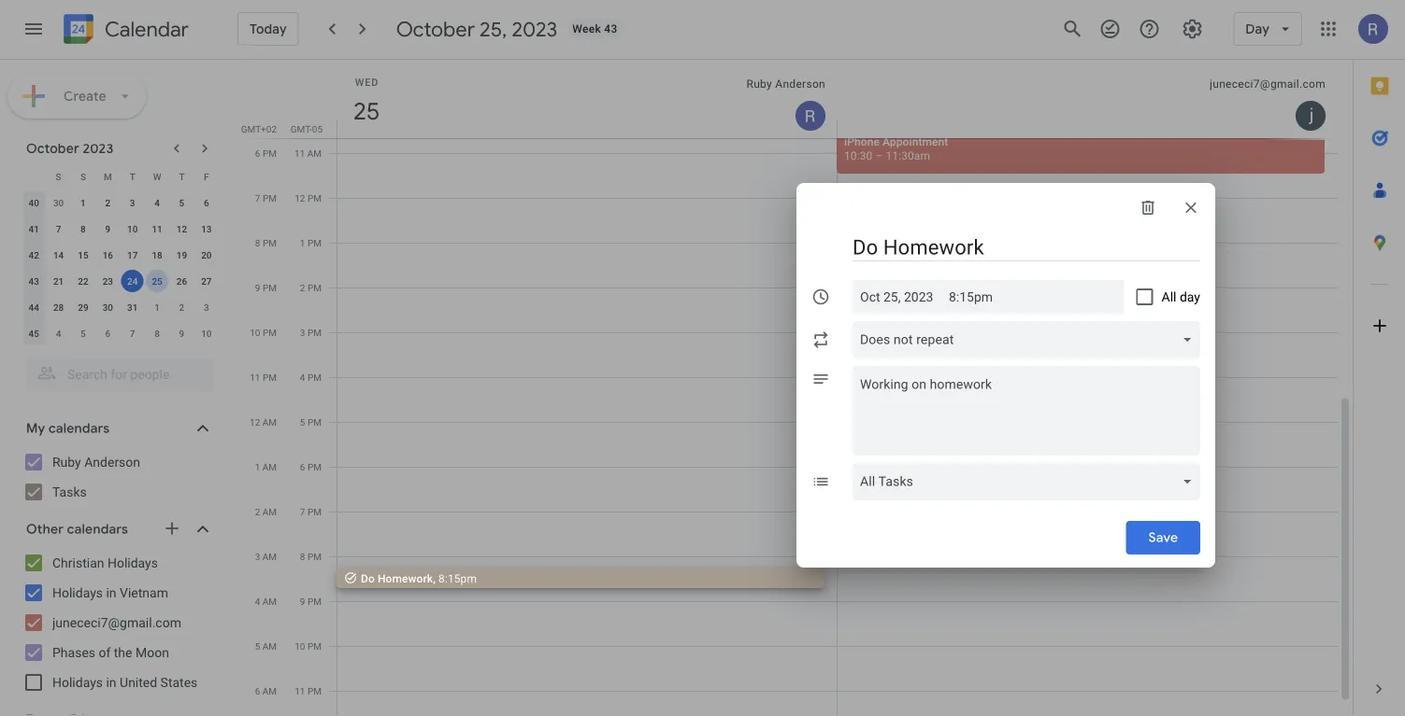 Task type: describe. For each thing, give the bounding box(es) containing it.
ruby anderson column header
[[337, 60, 838, 138]]

6 left november 7 element
[[105, 328, 110, 339]]

Start date text field
[[860, 286, 934, 308]]

moon
[[136, 645, 169, 661]]

10 element
[[121, 218, 144, 240]]

1 horizontal spatial 11 pm
[[295, 686, 322, 697]]

gmt+02
[[241, 123, 277, 135]]

today button
[[237, 12, 299, 46]]

other calendars
[[26, 522, 128, 538]]

05
[[312, 123, 323, 135]]

do
[[361, 573, 375, 586]]

all day
[[1162, 290, 1200, 305]]

holidays in united states
[[52, 675, 198, 691]]

4 for 4 am
[[255, 596, 260, 608]]

save
[[1148, 530, 1178, 547]]

9 right 4 am
[[300, 596, 305, 608]]

0 vertical spatial holidays
[[107, 556, 158, 571]]

Working on homework text field
[[853, 374, 1200, 441]]

november 10 element
[[195, 323, 218, 345]]

21
[[53, 276, 64, 287]]

0 horizontal spatial 6 pm
[[255, 148, 277, 159]]

26 element
[[171, 270, 193, 293]]

12 am
[[250, 417, 277, 428]]

tasks
[[52, 485, 87, 500]]

30 for september 30 element
[[53, 197, 64, 208]]

anderson inside my calendars list
[[84, 455, 140, 470]]

1 for 1 pm
[[300, 237, 305, 249]]

am for 11 am
[[307, 148, 322, 159]]

3 for 3 am
[[255, 552, 260, 563]]

ruby anderson inside column header
[[746, 78, 825, 91]]

ruby inside column header
[[746, 78, 772, 91]]

5 pm
[[300, 417, 322, 428]]

4 for 4 pm
[[300, 372, 305, 383]]

november 6 element
[[97, 323, 119, 345]]

do homework , 8:15pm
[[361, 573, 477, 586]]

31
[[127, 302, 138, 313]]

states
[[160, 675, 198, 691]]

7 right november 6 element
[[130, 328, 135, 339]]

25
[[152, 276, 162, 287]]

junececi7@gmail.com inside column header
[[1210, 78, 1326, 91]]

pm right 4 am
[[308, 596, 322, 608]]

1 am
[[255, 462, 277, 473]]

1 for 1 am
[[255, 462, 260, 473]]

1 s from the left
[[56, 171, 61, 182]]

of
[[99, 645, 111, 661]]

0 horizontal spatial 10 pm
[[250, 327, 277, 338]]

30 element
[[97, 296, 119, 319]]

5 for 5 pm
[[300, 417, 305, 428]]

0 vertical spatial 11 pm
[[250, 372, 277, 383]]

vietnam
[[120, 586, 168, 601]]

6 down gmt+02
[[255, 148, 260, 159]]

iphone appointment 10:30 – 11:30am
[[844, 135, 948, 162]]

gmt-
[[291, 123, 312, 135]]

21 element
[[47, 270, 70, 293]]

row containing 45
[[22, 321, 219, 347]]

44
[[29, 302, 39, 313]]

5 am
[[255, 641, 277, 652]]

pm right 2 am
[[308, 507, 322, 518]]

october 2023
[[26, 140, 113, 157]]

5 for november 5 element at the top
[[80, 328, 86, 339]]

m
[[104, 171, 112, 182]]

1 right september 30 element
[[80, 197, 86, 208]]

october for october 25, 2023
[[396, 16, 475, 42]]

2 for 2 pm
[[300, 282, 305, 294]]

17 element
[[121, 244, 144, 266]]

calendars for my calendars
[[49, 421, 110, 437]]

42
[[29, 250, 39, 261]]

40
[[29, 197, 39, 208]]

2 pm
[[300, 282, 322, 294]]

3 for 3 pm
[[300, 327, 305, 338]]

pm down 5 pm
[[308, 462, 322, 473]]

united
[[120, 675, 157, 691]]

holidays in vietnam
[[52, 586, 168, 601]]

12 for 12
[[176, 223, 187, 235]]

other calendars list
[[4, 549, 232, 698]]

11 down gmt-
[[295, 148, 305, 159]]

16 element
[[97, 244, 119, 266]]

6 right 1 am
[[300, 462, 305, 473]]

7 left "12 pm"
[[255, 193, 260, 204]]

8 right the 3 am
[[300, 552, 305, 563]]

grid containing ruby anderson
[[239, 60, 1353, 717]]

anderson inside column header
[[775, 78, 825, 91]]

calendars for other calendars
[[67, 522, 128, 538]]

13 element
[[195, 218, 218, 240]]

phases
[[52, 645, 95, 661]]

10 right november 9 element
[[201, 328, 212, 339]]

19
[[176, 250, 187, 261]]

pm right the 3 am
[[308, 552, 322, 563]]

2 s from the left
[[80, 171, 86, 182]]

1 t from the left
[[130, 171, 135, 182]]

pm left "12 pm"
[[263, 193, 277, 204]]

4 for the november 4 element
[[56, 328, 61, 339]]

other calendars button
[[4, 515, 232, 545]]

holidays for holidays in united states
[[52, 675, 103, 691]]

12 pm
[[295, 193, 322, 204]]

am for 3 am
[[262, 552, 277, 563]]

junececi7@gmail.com inside other calendars list
[[52, 616, 181, 631]]

october 25, 2023
[[396, 16, 557, 42]]

0 vertical spatial 8 pm
[[255, 237, 277, 249]]

week
[[572, 22, 601, 36]]

3 for november 3 element
[[204, 302, 209, 313]]

9 right 27 element
[[255, 282, 260, 294]]

18 element
[[146, 244, 168, 266]]

september 30 element
[[47, 192, 70, 214]]

45
[[29, 328, 39, 339]]

2 for november 2 element
[[179, 302, 184, 313]]

26
[[176, 276, 187, 287]]

in for vietnam
[[106, 586, 116, 601]]

24 cell
[[120, 268, 145, 294]]

october for october 2023
[[26, 140, 79, 157]]

main drawer image
[[22, 18, 45, 40]]

october 2023 grid
[[18, 164, 219, 347]]

11:30am
[[886, 149, 930, 162]]

29
[[78, 302, 88, 313]]

1 vertical spatial 7 pm
[[300, 507, 322, 518]]

my calendars button
[[4, 414, 232, 444]]

24, today element
[[121, 270, 144, 293]]

6 down 5 am on the bottom of page
[[255, 686, 260, 697]]

10:30
[[844, 149, 873, 162]]

18
[[152, 250, 162, 261]]

25 cell
[[145, 268, 169, 294]]

calendar
[[105, 16, 189, 43]]

0 vertical spatial 43
[[604, 22, 618, 36]]

november 4 element
[[47, 323, 70, 345]]

22 element
[[72, 270, 94, 293]]

phases of the moon
[[52, 645, 169, 661]]

2 t from the left
[[179, 171, 185, 182]]

5 up the 12 element
[[179, 197, 184, 208]]

6 am
[[255, 686, 277, 697]]

1 horizontal spatial 2023
[[512, 16, 557, 42]]

,
[[433, 573, 436, 586]]

27
[[201, 276, 212, 287]]

25,
[[480, 16, 507, 42]]

pm down 2 pm at the left
[[308, 327, 322, 338]]

row containing 41
[[22, 216, 219, 242]]

2 for 2 am
[[255, 507, 260, 518]]

9 left 10 "element"
[[105, 223, 110, 235]]

row containing s
[[22, 164, 219, 190]]

week 43
[[572, 22, 618, 36]]



Task type: vqa. For each thing, say whether or not it's contained in the screenshot.
The 9Am
no



Task type: locate. For each thing, give the bounding box(es) containing it.
0 horizontal spatial 7 pm
[[255, 193, 277, 204]]

10 right 5 am on the bottom of page
[[295, 641, 305, 652]]

23
[[102, 276, 113, 287]]

1 horizontal spatial october
[[396, 16, 475, 42]]

10 inside "element"
[[127, 223, 138, 235]]

1 horizontal spatial 9 pm
[[300, 596, 322, 608]]

october up september 30 element
[[26, 140, 79, 157]]

8:15pm
[[438, 573, 477, 586]]

0 horizontal spatial s
[[56, 171, 61, 182]]

in left united
[[106, 675, 116, 691]]

calendars right my
[[49, 421, 110, 437]]

am for 2 am
[[262, 507, 277, 518]]

am
[[307, 148, 322, 159], [262, 417, 277, 428], [262, 462, 277, 473], [262, 507, 277, 518], [262, 552, 277, 563], [262, 596, 277, 608], [262, 641, 277, 652], [262, 686, 277, 697]]

junececi7@gmail.com
[[1210, 78, 1326, 91], [52, 616, 181, 631]]

pm up 5 pm
[[308, 372, 322, 383]]

12 for 12 pm
[[295, 193, 305, 204]]

20 element
[[195, 244, 218, 266]]

row containing 40
[[22, 190, 219, 216]]

am for 1 am
[[262, 462, 277, 473]]

0 horizontal spatial 8 pm
[[255, 237, 277, 249]]

28
[[53, 302, 64, 313]]

8 right 20 element
[[255, 237, 260, 249]]

am up 5 am on the bottom of page
[[262, 596, 277, 608]]

1 vertical spatial 9 pm
[[300, 596, 322, 608]]

20
[[201, 250, 212, 261]]

12 element
[[171, 218, 193, 240]]

10 left the '11' element on the left top
[[127, 223, 138, 235]]

0 horizontal spatial junececi7@gmail.com
[[52, 616, 181, 631]]

11 element
[[146, 218, 168, 240]]

3 right november 2 element
[[204, 302, 209, 313]]

0 vertical spatial 30
[[53, 197, 64, 208]]

1 vertical spatial ruby
[[52, 455, 81, 470]]

6 row from the top
[[22, 294, 219, 321]]

0 horizontal spatial 11 pm
[[250, 372, 277, 383]]

11 up 12 am at the left of the page
[[250, 372, 260, 383]]

pm up 3 pm
[[308, 282, 322, 294]]

13
[[201, 223, 212, 235]]

Start time text field
[[949, 286, 994, 308]]

6 pm
[[255, 148, 277, 159], [300, 462, 322, 473]]

2 row from the top
[[22, 190, 219, 216]]

ruby anderson inside my calendars list
[[52, 455, 140, 470]]

am for 5 am
[[262, 641, 277, 652]]

0 horizontal spatial 12
[[176, 223, 187, 235]]

calendar element
[[60, 10, 189, 51]]

4 row from the top
[[22, 242, 219, 268]]

0 vertical spatial calendars
[[49, 421, 110, 437]]

calendars inside other calendars dropdown button
[[67, 522, 128, 538]]

ruby inside my calendars list
[[52, 455, 81, 470]]

17
[[127, 250, 138, 261]]

t left w
[[130, 171, 135, 182]]

3
[[130, 197, 135, 208], [204, 302, 209, 313], [300, 327, 305, 338], [255, 552, 260, 563]]

6 pm down 5 pm
[[300, 462, 322, 473]]

2 vertical spatial holidays
[[52, 675, 103, 691]]

3 row from the top
[[22, 216, 219, 242]]

1 pm
[[300, 237, 322, 249]]

1 horizontal spatial 6 pm
[[300, 462, 322, 473]]

25 element
[[146, 270, 168, 293]]

0 vertical spatial 2023
[[512, 16, 557, 42]]

november 2 element
[[171, 296, 193, 319]]

9 left november 10 element
[[179, 328, 184, 339]]

22
[[78, 276, 88, 287]]

october left 25,
[[396, 16, 475, 42]]

homework
[[378, 573, 433, 586]]

holidays up vietnam
[[107, 556, 158, 571]]

2 right november 1 element
[[179, 302, 184, 313]]

ruby anderson
[[746, 78, 825, 91], [52, 455, 140, 470]]

3 up 4 am
[[255, 552, 260, 563]]

43
[[604, 22, 618, 36], [29, 276, 39, 287]]

calendars up "christian holidays"
[[67, 522, 128, 538]]

5 up 6 am
[[255, 641, 260, 652]]

1 vertical spatial in
[[106, 675, 116, 691]]

november 7 element
[[121, 323, 144, 345]]

3 up 10 "element"
[[130, 197, 135, 208]]

8 pm
[[255, 237, 277, 249], [300, 552, 322, 563]]

4 up the '11' element on the left top
[[154, 197, 160, 208]]

w
[[153, 171, 161, 182]]

15 element
[[72, 244, 94, 266]]

1 vertical spatial calendars
[[67, 522, 128, 538]]

0 vertical spatial junececi7@gmail.com
[[1210, 78, 1326, 91]]

7 pm
[[255, 193, 277, 204], [300, 507, 322, 518]]

27 element
[[195, 270, 218, 293]]

0 vertical spatial anderson
[[775, 78, 825, 91]]

s
[[56, 171, 61, 182], [80, 171, 86, 182]]

16
[[102, 250, 113, 261]]

1 horizontal spatial ruby
[[746, 78, 772, 91]]

1 horizontal spatial 10 pm
[[295, 641, 322, 652]]

am up 4 am
[[262, 552, 277, 563]]

0 vertical spatial 9 pm
[[255, 282, 277, 294]]

am left 5 pm
[[262, 417, 277, 428]]

11 right 6 am
[[295, 686, 305, 697]]

calendar heading
[[101, 16, 189, 43]]

grid
[[239, 60, 1353, 717]]

2023 right 25,
[[512, 16, 557, 42]]

0 horizontal spatial ruby anderson
[[52, 455, 140, 470]]

1 horizontal spatial anderson
[[775, 78, 825, 91]]

pm up 1 pm
[[308, 193, 322, 204]]

1 vertical spatial 43
[[29, 276, 39, 287]]

9 pm
[[255, 282, 277, 294], [300, 596, 322, 608]]

pm right 6 am
[[308, 686, 322, 697]]

1 horizontal spatial ruby anderson
[[746, 78, 825, 91]]

4 up 5 pm
[[300, 372, 305, 383]]

row containing 44
[[22, 294, 219, 321]]

2 down m on the top
[[105, 197, 110, 208]]

1 vertical spatial anderson
[[84, 455, 140, 470]]

30 inside 'element'
[[102, 302, 113, 313]]

november 1 element
[[146, 296, 168, 319]]

7 right 41
[[56, 223, 61, 235]]

row containing 42
[[22, 242, 219, 268]]

10 pm right 5 am on the bottom of page
[[295, 641, 322, 652]]

43 inside row
[[29, 276, 39, 287]]

15
[[78, 250, 88, 261]]

12 for 12 am
[[250, 417, 260, 428]]

am down 5 am on the bottom of page
[[262, 686, 277, 697]]

5 row from the top
[[22, 268, 219, 294]]

2 up 3 pm
[[300, 282, 305, 294]]

1 vertical spatial 11 pm
[[295, 686, 322, 697]]

11
[[295, 148, 305, 159], [152, 223, 162, 235], [250, 372, 260, 383], [295, 686, 305, 697]]

5 for 5 am
[[255, 641, 260, 652]]

other
[[26, 522, 64, 538]]

11 am
[[295, 148, 322, 159]]

5 right 12 am at the left of the page
[[300, 417, 305, 428]]

holidays
[[107, 556, 158, 571], [52, 586, 103, 601], [52, 675, 103, 691]]

2 in from the top
[[106, 675, 116, 691]]

1 in from the top
[[106, 586, 116, 601]]

1 vertical spatial october
[[26, 140, 79, 157]]

9 pm left 2 pm at the left
[[255, 282, 277, 294]]

1 vertical spatial 30
[[102, 302, 113, 313]]

holidays down christian
[[52, 586, 103, 601]]

6 down the f
[[204, 197, 209, 208]]

junececi7@gmail.com column header
[[837, 60, 1338, 138]]

10 pm
[[250, 327, 277, 338], [295, 641, 322, 652]]

12
[[295, 193, 305, 204], [176, 223, 187, 235], [250, 417, 260, 428]]

3 am
[[255, 552, 277, 563]]

day
[[1180, 290, 1200, 305]]

11 inside row
[[152, 223, 162, 235]]

november 8 element
[[146, 323, 168, 345]]

pm down 4 pm
[[308, 417, 322, 428]]

0 vertical spatial 10 pm
[[250, 327, 277, 338]]

0 vertical spatial 6 pm
[[255, 148, 277, 159]]

iphone
[[844, 135, 880, 148]]

pm left 3 pm
[[263, 327, 277, 338]]

3 down 2 pm at the left
[[300, 327, 305, 338]]

8 right november 7 element
[[154, 328, 160, 339]]

None field
[[853, 322, 1208, 359], [853, 464, 1208, 501], [853, 322, 1208, 359], [853, 464, 1208, 501]]

1 vertical spatial 6 pm
[[300, 462, 322, 473]]

1 horizontal spatial 7 pm
[[300, 507, 322, 518]]

12 up 1 am
[[250, 417, 260, 428]]

8 up 15 element
[[80, 223, 86, 235]]

1 horizontal spatial 43
[[604, 22, 618, 36]]

am down 1 am
[[262, 507, 277, 518]]

1 down "12 pm"
[[300, 237, 305, 249]]

am for 6 am
[[262, 686, 277, 697]]

1 vertical spatial 8 pm
[[300, 552, 322, 563]]

today
[[250, 21, 287, 37]]

gmt-05
[[291, 123, 323, 135]]

pm left 2 pm at the left
[[263, 282, 277, 294]]

1 left november 2 element
[[154, 302, 160, 313]]

4 am
[[255, 596, 277, 608]]

in for united
[[106, 675, 116, 691]]

pm
[[263, 148, 277, 159], [263, 193, 277, 204], [308, 193, 322, 204], [263, 237, 277, 249], [308, 237, 322, 249], [263, 282, 277, 294], [308, 282, 322, 294], [263, 327, 277, 338], [308, 327, 322, 338], [263, 372, 277, 383], [308, 372, 322, 383], [308, 417, 322, 428], [308, 462, 322, 473], [308, 507, 322, 518], [308, 552, 322, 563], [308, 596, 322, 608], [308, 641, 322, 652], [308, 686, 322, 697]]

am up 2 am
[[262, 462, 277, 473]]

november 5 element
[[72, 323, 94, 345]]

–
[[875, 149, 883, 162]]

s left m on the top
[[80, 171, 86, 182]]

0 horizontal spatial anderson
[[84, 455, 140, 470]]

43 left 21
[[29, 276, 39, 287]]

11 pm up 12 am at the left of the page
[[250, 372, 277, 383]]

calendars inside my calendars dropdown button
[[49, 421, 110, 437]]

2 horizontal spatial 12
[[295, 193, 305, 204]]

8 pm left 1 pm
[[255, 237, 277, 249]]

my
[[26, 421, 45, 437]]

0 horizontal spatial t
[[130, 171, 135, 182]]

0 horizontal spatial 43
[[29, 276, 39, 287]]

in down "christian holidays"
[[106, 586, 116, 601]]

the
[[114, 645, 132, 661]]

2 am
[[255, 507, 277, 518]]

0 horizontal spatial october
[[26, 140, 79, 157]]

12 right the '11' element on the left top
[[176, 223, 187, 235]]

pm up 2 pm at the left
[[308, 237, 322, 249]]

november 3 element
[[195, 296, 218, 319]]

28 element
[[47, 296, 70, 319]]

1 vertical spatial holidays
[[52, 586, 103, 601]]

9
[[105, 223, 110, 235], [255, 282, 260, 294], [179, 328, 184, 339], [300, 596, 305, 608]]

1
[[80, 197, 86, 208], [300, 237, 305, 249], [154, 302, 160, 313], [255, 462, 260, 473]]

24
[[127, 276, 138, 287]]

1 for november 1 element
[[154, 302, 160, 313]]

4 up 5 am on the bottom of page
[[255, 596, 260, 608]]

7 pm left "12 pm"
[[255, 193, 277, 204]]

41
[[29, 223, 39, 235]]

row group containing 40
[[22, 190, 219, 347]]

1 vertical spatial 12
[[176, 223, 187, 235]]

am down 05
[[307, 148, 322, 159]]

0 vertical spatial ruby
[[746, 78, 772, 91]]

0 vertical spatial ruby anderson
[[746, 78, 825, 91]]

pm right 5 am on the bottom of page
[[308, 641, 322, 652]]

1 inside november 1 element
[[154, 302, 160, 313]]

19 element
[[171, 244, 193, 266]]

november 9 element
[[171, 323, 193, 345]]

23 element
[[97, 270, 119, 293]]

5 right the november 4 element
[[80, 328, 86, 339]]

pm left 4 pm
[[263, 372, 277, 383]]

tab list
[[1354, 60, 1405, 664]]

2 down 1 am
[[255, 507, 260, 518]]

christian holidays
[[52, 556, 158, 571]]

1 horizontal spatial junececi7@gmail.com
[[1210, 78, 1326, 91]]

14
[[53, 250, 64, 261]]

0 horizontal spatial 30
[[53, 197, 64, 208]]

None search field
[[0, 351, 232, 392]]

1 horizontal spatial s
[[80, 171, 86, 182]]

0 vertical spatial october
[[396, 16, 475, 42]]

1 horizontal spatial 12
[[250, 417, 260, 428]]

pm left 1 pm
[[263, 237, 277, 249]]

0 horizontal spatial 9 pm
[[255, 282, 277, 294]]

10
[[127, 223, 138, 235], [250, 327, 260, 338], [201, 328, 212, 339], [295, 641, 305, 652]]

8
[[80, 223, 86, 235], [255, 237, 260, 249], [154, 328, 160, 339], [300, 552, 305, 563]]

9 pm right 4 am
[[300, 596, 322, 608]]

october
[[396, 16, 475, 42], [26, 140, 79, 157]]

1 horizontal spatial 30
[[102, 302, 113, 313]]

in
[[106, 586, 116, 601], [106, 675, 116, 691]]

s up september 30 element
[[56, 171, 61, 182]]

3 pm
[[300, 327, 322, 338]]

calendars
[[49, 421, 110, 437], [67, 522, 128, 538]]

Edit title text field
[[853, 234, 1200, 262]]

1 vertical spatial 10 pm
[[295, 641, 322, 652]]

2 vertical spatial 12
[[250, 417, 260, 428]]

11 pm right 6 am
[[295, 686, 322, 697]]

8 pm right the 3 am
[[300, 552, 322, 563]]

appointment
[[882, 135, 948, 148]]

2023
[[512, 16, 557, 42], [83, 140, 113, 157]]

43 right week
[[604, 22, 618, 36]]

2
[[105, 197, 110, 208], [300, 282, 305, 294], [179, 302, 184, 313], [255, 507, 260, 518]]

1 row from the top
[[22, 164, 219, 190]]

7 right 2 am
[[300, 507, 305, 518]]

all
[[1162, 290, 1176, 305]]

1 horizontal spatial t
[[179, 171, 185, 182]]

10 right november 10 element
[[250, 327, 260, 338]]

5
[[179, 197, 184, 208], [80, 328, 86, 339], [300, 417, 305, 428], [255, 641, 260, 652]]

4 pm
[[300, 372, 322, 383]]

7 row from the top
[[22, 321, 219, 347]]

pm down gmt+02
[[263, 148, 277, 159]]

10 pm left 3 pm
[[250, 327, 277, 338]]

14 element
[[47, 244, 70, 266]]

11 pm
[[250, 372, 277, 383], [295, 686, 322, 697]]

row
[[22, 164, 219, 190], [22, 190, 219, 216], [22, 216, 219, 242], [22, 242, 219, 268], [22, 268, 219, 294], [22, 294, 219, 321], [22, 321, 219, 347]]

1 horizontal spatial 8 pm
[[300, 552, 322, 563]]

0 horizontal spatial 2023
[[83, 140, 113, 157]]

2023 up m on the top
[[83, 140, 113, 157]]

row group
[[22, 190, 219, 347]]

0 horizontal spatial ruby
[[52, 455, 81, 470]]

ruby
[[746, 78, 772, 91], [52, 455, 81, 470]]

f
[[204, 171, 209, 182]]

12 inside row
[[176, 223, 187, 235]]

30 right 29 'element'
[[102, 302, 113, 313]]

am for 4 am
[[262, 596, 277, 608]]

anderson
[[775, 78, 825, 91], [84, 455, 140, 470]]

row containing 43
[[22, 268, 219, 294]]

4
[[154, 197, 160, 208], [56, 328, 61, 339], [300, 372, 305, 383], [255, 596, 260, 608]]

7
[[255, 193, 260, 204], [56, 223, 61, 235], [130, 328, 135, 339], [300, 507, 305, 518]]

6 pm down gmt+02
[[255, 148, 277, 159]]

holidays for holidays in vietnam
[[52, 586, 103, 601]]

30 right 40
[[53, 197, 64, 208]]

row group inside october 2023 "grid"
[[22, 190, 219, 347]]

11 right 10 "element"
[[152, 223, 162, 235]]

0 vertical spatial in
[[106, 586, 116, 601]]

12 down the 11 am
[[295, 193, 305, 204]]

4 left november 5 element at the top
[[56, 328, 61, 339]]

1 vertical spatial ruby anderson
[[52, 455, 140, 470]]

0 vertical spatial 7 pm
[[255, 193, 277, 204]]

7 pm right 2 am
[[300, 507, 322, 518]]

1 vertical spatial junececi7@gmail.com
[[52, 616, 181, 631]]

29 element
[[72, 296, 94, 319]]

am for 12 am
[[262, 417, 277, 428]]

0 vertical spatial 12
[[295, 193, 305, 204]]

30 for 30 'element'
[[102, 302, 113, 313]]

save button
[[1126, 516, 1200, 561]]

my calendars list
[[4, 448, 232, 508]]

t
[[130, 171, 135, 182], [179, 171, 185, 182]]

1 down 12 am at the left of the page
[[255, 462, 260, 473]]

christian
[[52, 556, 104, 571]]

31 element
[[121, 296, 144, 319]]

1 vertical spatial 2023
[[83, 140, 113, 157]]

my calendars
[[26, 421, 110, 437]]



